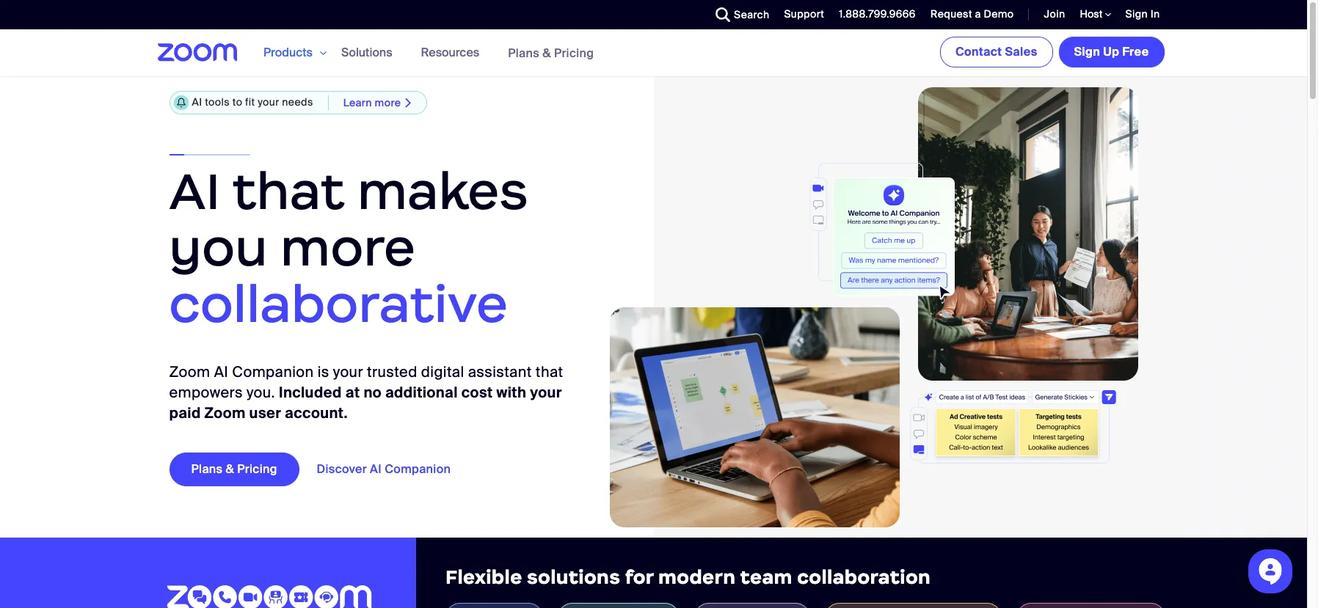 Task type: locate. For each thing, give the bounding box(es) containing it.
search
[[734, 8, 770, 21]]

ai
[[192, 96, 202, 109], [169, 159, 221, 223], [214, 363, 229, 382], [370, 462, 382, 478]]

1 vertical spatial pricing
[[237, 462, 277, 478]]

sign inside button
[[1075, 44, 1101, 59]]

sign in link
[[1115, 0, 1168, 29], [1126, 7, 1161, 21]]

plans right resources dropdown button
[[508, 45, 540, 61]]

2 vertical spatial your
[[530, 384, 562, 403]]

solutions
[[341, 45, 393, 60]]

1 horizontal spatial sign
[[1126, 7, 1149, 21]]

pricing
[[554, 45, 594, 61], [237, 462, 277, 478]]

needs
[[282, 96, 313, 109]]

0 horizontal spatial sign
[[1075, 44, 1101, 59]]

0 horizontal spatial plans & pricing
[[191, 462, 277, 478]]

main content
[[0, 29, 1308, 609]]

zoom
[[169, 363, 210, 382], [205, 404, 246, 423]]

product information navigation
[[253, 29, 605, 77]]

main content containing ai that makes you more
[[0, 29, 1308, 609]]

request a demo link
[[920, 0, 1018, 29], [931, 7, 1015, 21]]

sign
[[1126, 7, 1149, 21], [1075, 44, 1101, 59]]

0 vertical spatial &
[[543, 45, 551, 61]]

1 vertical spatial your
[[333, 363, 363, 382]]

ai tools to fit your needs
[[192, 96, 313, 109]]

0 vertical spatial pricing
[[554, 45, 594, 61]]

0 horizontal spatial companion
[[232, 363, 314, 382]]

plans down paid
[[191, 462, 223, 478]]

0 horizontal spatial &
[[226, 462, 234, 478]]

1 vertical spatial that
[[536, 363, 564, 382]]

banner
[[140, 29, 1168, 77]]

join link up meetings navigation
[[1045, 7, 1066, 21]]

join link
[[1034, 0, 1070, 29], [1045, 7, 1066, 21]]

that
[[233, 159, 345, 223], [536, 363, 564, 382]]

more inside ai that makes you more
[[281, 216, 416, 280]]

your
[[258, 96, 279, 109], [333, 363, 363, 382], [530, 384, 562, 403]]

flexible solutions for modern team collaboration tab list
[[446, 604, 1279, 609]]

no
[[364, 384, 382, 403]]

1 vertical spatial companion
[[385, 462, 451, 478]]

1 vertical spatial &
[[226, 462, 234, 478]]

to
[[233, 96, 243, 109]]

zoom down empowers
[[205, 404, 246, 423]]

& inside the product information navigation
[[543, 45, 551, 61]]

pricing inside main content
[[237, 462, 277, 478]]

companion for discover
[[385, 462, 451, 478]]

1.888.799.9666
[[840, 7, 916, 21]]

your right fit
[[258, 96, 279, 109]]

&
[[543, 45, 551, 61], [226, 462, 234, 478]]

request a demo
[[931, 7, 1015, 21]]

1 vertical spatial sign
[[1075, 44, 1101, 59]]

tools
[[205, 96, 230, 109]]

zoom logo image
[[158, 43, 238, 62]]

makes
[[358, 159, 529, 223]]

plans & pricing link
[[508, 45, 594, 61], [508, 45, 594, 61], [169, 453, 299, 487]]

plans & pricing
[[508, 45, 594, 61], [191, 462, 277, 478]]

solutions
[[527, 566, 621, 590]]

paid
[[169, 404, 201, 423]]

zoom inside the included at no additional cost with your paid zoom user account.
[[205, 404, 246, 423]]

sign in
[[1126, 7, 1161, 21]]

collaborative
[[169, 272, 508, 336]]

sign left up
[[1075, 44, 1101, 59]]

support link
[[774, 0, 828, 29], [785, 7, 825, 21]]

that inside "zoom ai companion is your trusted digital assistant that empowers you."
[[536, 363, 564, 382]]

sign left in
[[1126, 7, 1149, 21]]

more
[[375, 96, 401, 109], [281, 216, 416, 280]]

1 horizontal spatial &
[[543, 45, 551, 61]]

sign for sign in
[[1126, 7, 1149, 21]]

your up at
[[333, 363, 363, 382]]

plans
[[508, 45, 540, 61], [191, 462, 223, 478]]

1 horizontal spatial companion
[[385, 462, 451, 478]]

your inside "zoom ai companion is your trusted digital assistant that empowers you."
[[333, 363, 363, 382]]

zoom unified communication platform image
[[167, 586, 372, 609]]

your right with
[[530, 384, 562, 403]]

zoom interface icon image
[[665, 163, 955, 300], [910, 390, 1117, 464]]

fit
[[245, 96, 255, 109]]

0 vertical spatial plans
[[508, 45, 540, 61]]

1 vertical spatial plans & pricing
[[191, 462, 277, 478]]

zoom contact center tab
[[825, 604, 1002, 609]]

1 horizontal spatial pricing
[[554, 45, 594, 61]]

ai inside ai that makes you more
[[169, 159, 221, 223]]

0 vertical spatial that
[[233, 159, 345, 223]]

0 horizontal spatial your
[[258, 96, 279, 109]]

flexible
[[446, 566, 523, 590]]

1 horizontal spatial plans & pricing
[[508, 45, 594, 61]]

1 vertical spatial plans
[[191, 462, 223, 478]]

1 vertical spatial zoom
[[205, 404, 246, 423]]

host button
[[1081, 7, 1112, 21]]

collaboration
[[798, 566, 931, 590]]

your for is
[[333, 363, 363, 382]]

products
[[264, 45, 313, 60]]

trusted
[[367, 363, 418, 382]]

0 vertical spatial zoom
[[169, 363, 210, 382]]

contact
[[956, 44, 1003, 59]]

companion
[[232, 363, 314, 382], [385, 462, 451, 478]]

zoom developers tab
[[1017, 604, 1166, 609]]

0 vertical spatial your
[[258, 96, 279, 109]]

plans inside the product information navigation
[[508, 45, 540, 61]]

solutions button
[[341, 29, 399, 76]]

companion inside discover ai companion link
[[385, 462, 451, 478]]

zoom up empowers
[[169, 363, 210, 382]]

1 vertical spatial more
[[281, 216, 416, 280]]

companion inside "zoom ai companion is your trusted digital assistant that empowers you."
[[232, 363, 314, 382]]

join link left host
[[1034, 0, 1070, 29]]

0 vertical spatial plans & pricing
[[508, 45, 594, 61]]

demo
[[984, 7, 1015, 21]]

contact sales
[[956, 44, 1038, 59]]

0 horizontal spatial that
[[233, 159, 345, 223]]

0 vertical spatial sign
[[1126, 7, 1149, 21]]

companion for zoom
[[232, 363, 314, 382]]

ai inside "zoom ai companion is your trusted digital assistant that empowers you."
[[214, 363, 229, 382]]

0 horizontal spatial plans
[[191, 462, 223, 478]]

0 horizontal spatial pricing
[[237, 462, 277, 478]]

1.888.799.9666 button
[[828, 0, 920, 29], [840, 7, 916, 21]]

1 horizontal spatial that
[[536, 363, 564, 382]]

0 vertical spatial companion
[[232, 363, 314, 382]]

sign for sign up free
[[1075, 44, 1101, 59]]

2 horizontal spatial your
[[530, 384, 562, 403]]

resources button
[[421, 29, 486, 76]]

1 horizontal spatial your
[[333, 363, 363, 382]]

host
[[1081, 7, 1106, 21]]

1 horizontal spatial plans
[[508, 45, 540, 61]]



Task type: vqa. For each thing, say whether or not it's contained in the screenshot.
the success image
no



Task type: describe. For each thing, give the bounding box(es) containing it.
up
[[1104, 44, 1120, 59]]

a
[[976, 7, 982, 21]]

discover ai companion link
[[317, 453, 473, 487]]

is
[[318, 363, 330, 382]]

learn more
[[343, 96, 401, 109]]

your inside the included at no additional cost with your paid zoom user account.
[[530, 384, 562, 403]]

sign up free button
[[1059, 37, 1165, 68]]

right image
[[401, 97, 416, 109]]

modern
[[659, 566, 736, 590]]

zoom spaces tab
[[558, 604, 680, 609]]

search button
[[705, 0, 774, 29]]

empowers
[[169, 384, 243, 403]]

at
[[346, 384, 360, 403]]

zoom ai companion is your trusted digital assistant that empowers you.
[[169, 363, 564, 403]]

sign up free
[[1075, 44, 1150, 59]]

0 vertical spatial zoom interface icon image
[[665, 163, 955, 300]]

for
[[625, 566, 654, 590]]

team
[[741, 566, 793, 590]]

digital
[[421, 363, 465, 382]]

join
[[1045, 7, 1066, 21]]

0 vertical spatial more
[[375, 96, 401, 109]]

pricing inside the product information navigation
[[554, 45, 594, 61]]

account.
[[285, 404, 348, 423]]

additional
[[386, 384, 458, 403]]

with
[[497, 384, 527, 403]]

sales
[[1006, 44, 1038, 59]]

you
[[169, 216, 268, 280]]

request
[[931, 7, 973, 21]]

included at no additional cost with your paid zoom user account.
[[169, 384, 562, 423]]

products button
[[264, 29, 327, 76]]

contact sales link
[[941, 37, 1053, 68]]

resources
[[421, 45, 480, 60]]

plans & pricing inside main content
[[191, 462, 277, 478]]

discover
[[317, 462, 367, 478]]

your for fit
[[258, 96, 279, 109]]

flexible solutions for modern team collaboration
[[446, 566, 931, 590]]

that inside ai that makes you more
[[233, 159, 345, 223]]

in
[[1151, 7, 1161, 21]]

learn
[[343, 96, 372, 109]]

meetings navigation
[[938, 29, 1168, 71]]

zoom events tab
[[695, 604, 811, 609]]

plans inside main content
[[191, 462, 223, 478]]

zoom inside "zoom ai companion is your trusted digital assistant that empowers you."
[[169, 363, 210, 382]]

free
[[1123, 44, 1150, 59]]

& inside main content
[[226, 462, 234, 478]]

1 vertical spatial zoom interface icon image
[[910, 390, 1117, 464]]

assistant
[[468, 363, 532, 382]]

cost
[[462, 384, 493, 403]]

banner containing contact sales
[[140, 29, 1168, 77]]

you.
[[247, 384, 275, 403]]

discover ai companion
[[317, 462, 451, 478]]

user
[[249, 404, 281, 423]]

plans & pricing inside the product information navigation
[[508, 45, 594, 61]]

included
[[279, 384, 342, 403]]

ai that makes you more
[[169, 159, 529, 280]]

support
[[785, 7, 825, 21]]



